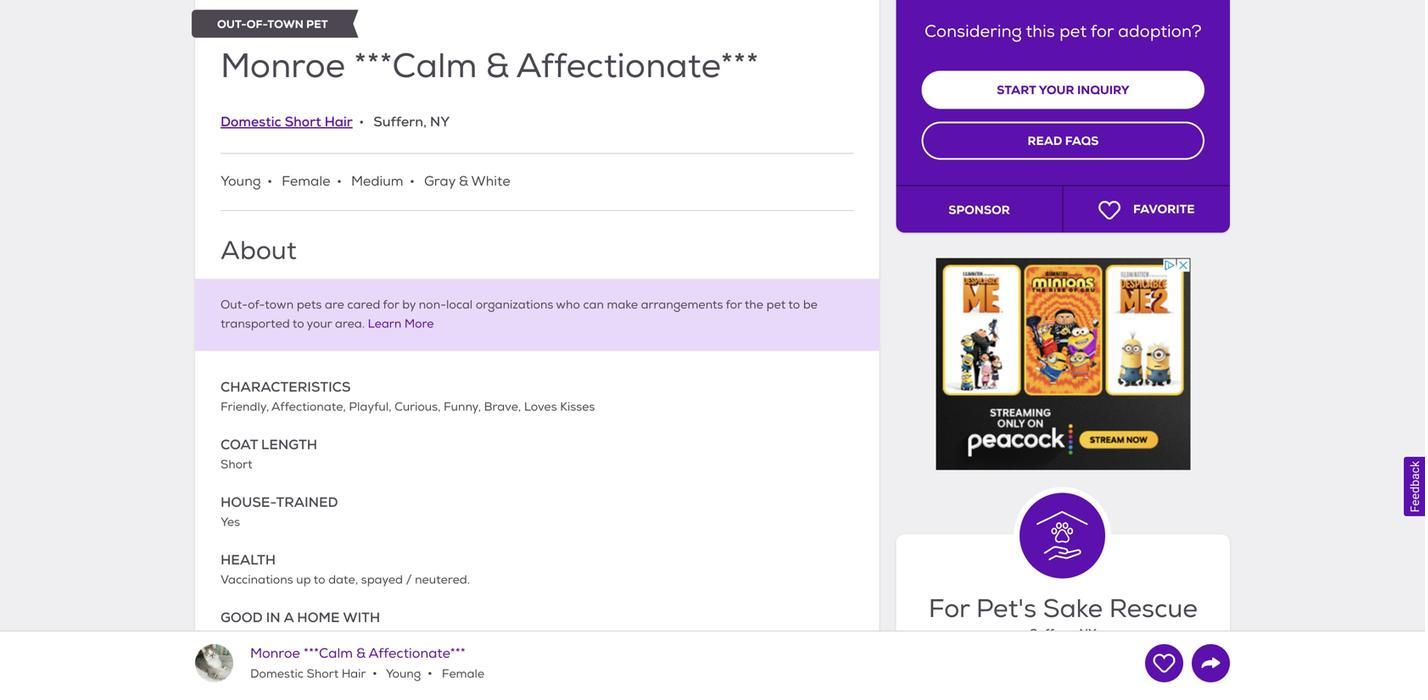 Task type: locate. For each thing, give the bounding box(es) containing it.
town for pets
[[265, 298, 294, 313]]

0 vertical spatial monroe
[[221, 45, 345, 88]]

hair
[[325, 113, 353, 131], [342, 667, 366, 682]]

0 vertical spatial short
[[285, 113, 321, 131]]

1 vertical spatial of-
[[248, 298, 265, 313]]

date,
[[329, 573, 358, 588]]

0 vertical spatial female
[[282, 173, 331, 190]]

of- inside out-of-town pets are cared for by non-local organizations who can make arrangements for the pet to be transported to your area.
[[248, 298, 265, 313]]

1 horizontal spatial to
[[314, 573, 325, 588]]

suffern, inside pet type element
[[374, 113, 427, 131]]

0 horizontal spatial pet
[[306, 17, 328, 31]]

1 vertical spatial short
[[221, 458, 253, 473]]

short
[[285, 113, 321, 131], [221, 458, 253, 473], [307, 667, 339, 682]]

1 horizontal spatial young
[[384, 667, 421, 682]]

inquiry
[[1078, 82, 1130, 98]]

0 horizontal spatial to
[[293, 317, 304, 332]]

young inside pet physical characteristics element
[[221, 173, 261, 190]]

of- for out-of-town pets are cared for by non-local organizations who can make arrangements for the pet to be transported to your area.
[[248, 298, 265, 313]]

for pet's sake rescue link
[[914, 594, 1214, 626]]

hair up medium
[[325, 113, 353, 131]]

***calm up suffern, ny
[[354, 45, 477, 88]]

town inside out-of-town pets are cared for by non-local organizations who can make arrangements for the pet to be transported to your area.
[[265, 298, 294, 313]]

considering       this pet       for adoption?
[[925, 21, 1202, 42]]

suffern, up medium
[[374, 113, 427, 131]]

for left adoption?
[[1091, 21, 1114, 42]]

characteristics
[[221, 378, 351, 396]]

1 vertical spatial ny
[[1080, 626, 1097, 642]]

2 vertical spatial to
[[314, 573, 325, 588]]

to
[[789, 298, 800, 313], [293, 317, 304, 332], [314, 573, 325, 588]]

faqs
[[1066, 133, 1099, 149]]

1 vertical spatial &
[[459, 173, 469, 190]]

0 vertical spatial suffern,
[[374, 113, 427, 131]]

yes
[[221, 515, 240, 530]]

2 horizontal spatial for
[[1091, 21, 1114, 42]]

area.
[[335, 317, 365, 332]]

for left by
[[383, 298, 399, 313]]

suffern, down for pet's sake rescue link
[[1030, 626, 1077, 642]]

0 vertical spatial ny
[[430, 113, 450, 131]]

1 vertical spatial affectionate***
[[369, 646, 466, 663]]

spayed
[[361, 573, 403, 588]]

0 horizontal spatial affectionate***
[[369, 646, 466, 663]]

read
[[1028, 133, 1063, 149]]

good
[[221, 609, 263, 627]]

1 vertical spatial town
[[265, 298, 294, 313]]

monroe down in on the left of page
[[250, 646, 300, 663]]

domestic short hair
[[221, 113, 353, 131], [250, 667, 366, 682]]

0 vertical spatial affectionate***
[[516, 45, 759, 88]]

arrangements
[[641, 298, 723, 313]]

affectionate*** for suffern, ny
[[516, 45, 759, 88]]

0 vertical spatial of-
[[247, 17, 268, 31]]

0 vertical spatial young
[[221, 173, 261, 190]]

monroe
[[221, 45, 345, 88], [250, 646, 300, 663]]

1 vertical spatial young
[[384, 667, 421, 682]]

1 vertical spatial suffern,
[[1030, 626, 1077, 642]]

1 vertical spatial female
[[439, 667, 485, 682]]

this
[[1026, 21, 1056, 42]]

domestic
[[221, 113, 281, 131], [250, 667, 304, 682]]

for
[[929, 594, 970, 626]]

start your inquiry link
[[922, 71, 1205, 109]]

hair down 'children.'
[[342, 667, 366, 682]]

coat
[[221, 436, 258, 454]]

white
[[471, 173, 511, 190]]

0 horizontal spatial suffern,
[[374, 113, 427, 131]]

0 horizontal spatial for
[[383, 298, 399, 313]]

2 horizontal spatial to
[[789, 298, 800, 313]]

pet type element
[[221, 111, 450, 133]]

1 vertical spatial monroe ***calm & affectionate***
[[250, 646, 466, 663]]

0 vertical spatial to
[[789, 298, 800, 313]]

out- for out-of-town pet
[[217, 17, 247, 31]]

sponsor
[[949, 202, 1011, 218]]

of-
[[247, 17, 268, 31], [248, 298, 265, 313]]

to left your
[[293, 317, 304, 332]]

0 horizontal spatial female
[[282, 173, 331, 190]]

1 vertical spatial out-
[[221, 298, 248, 313]]

start your inquiry
[[997, 82, 1130, 98]]

0 vertical spatial town
[[268, 17, 304, 31]]

domestic inside pet type element
[[221, 113, 281, 131]]

pet
[[306, 17, 328, 31], [1060, 21, 1087, 42], [767, 298, 786, 313]]

0 vertical spatial monroe ***calm & affectionate***
[[221, 45, 759, 88]]

ny inside pet type element
[[430, 113, 450, 131]]

for left the
[[726, 298, 742, 313]]

1 horizontal spatial &
[[459, 173, 469, 190]]

affectionate*** for young
[[369, 646, 466, 663]]

affectionate,
[[272, 400, 346, 415]]

***calm down home
[[304, 646, 353, 663]]

town
[[268, 17, 304, 31], [265, 298, 294, 313]]

1 horizontal spatial suffern,
[[1030, 626, 1077, 642]]

0 vertical spatial ***calm
[[354, 45, 477, 88]]

house-
[[221, 494, 276, 512]]

kisses
[[560, 400, 595, 415]]

monroe down out-of-town pet
[[221, 45, 345, 88]]

2 vertical spatial short
[[307, 667, 339, 682]]

out- inside out-of-town pets are cared for by non-local organizations who can make arrangements for the pet to be transported to your area.
[[221, 298, 248, 313]]

0 vertical spatial &
[[486, 45, 510, 88]]

gray
[[424, 173, 456, 190]]

transported
[[221, 317, 290, 332]]

&
[[486, 45, 510, 88], [459, 173, 469, 190], [357, 646, 366, 663]]

1 horizontal spatial ny
[[1080, 626, 1097, 642]]

ny up gray
[[430, 113, 450, 131]]

loves
[[524, 400, 557, 415]]

0 vertical spatial out-
[[217, 17, 247, 31]]

monroe ***calm & affectionate***
[[221, 45, 759, 88], [250, 646, 466, 663]]

***calm
[[354, 45, 477, 88], [304, 646, 353, 663]]

monroe for young
[[250, 646, 300, 663]]

1 horizontal spatial female
[[439, 667, 485, 682]]

out-
[[217, 17, 247, 31], [221, 298, 248, 313]]

1 horizontal spatial pet
[[767, 298, 786, 313]]

young
[[221, 173, 261, 190], [384, 667, 421, 682]]

health
[[221, 551, 276, 569]]

1 horizontal spatial ***calm
[[354, 45, 477, 88]]

about
[[221, 235, 297, 267]]

learn more
[[368, 317, 434, 332]]

pet's
[[977, 594, 1037, 626]]

domestic short hair link
[[221, 113, 353, 131]]

adoption?
[[1119, 21, 1202, 42]]

start
[[997, 82, 1037, 98]]

1 horizontal spatial affectionate***
[[516, 45, 759, 88]]

good in a home with other cats, dogs, children.
[[221, 609, 380, 646]]

1 vertical spatial ***calm
[[304, 646, 353, 663]]

domestic short hair inside pet type element
[[221, 113, 353, 131]]

ny down sake
[[1080, 626, 1097, 642]]

monroe for suffern, ny
[[221, 45, 345, 88]]

0 horizontal spatial ny
[[430, 113, 450, 131]]

local
[[446, 298, 473, 313]]

2 vertical spatial &
[[357, 646, 366, 663]]

0 vertical spatial domestic
[[221, 113, 281, 131]]

out- for out-of-town pets are cared for by non-local organizations who can make arrangements for the pet to be transported to your area.
[[221, 298, 248, 313]]

1 vertical spatial monroe
[[250, 646, 300, 663]]

/
[[406, 573, 412, 588]]

out-of-town pet
[[217, 17, 328, 31]]

0 horizontal spatial young
[[221, 173, 261, 190]]

other
[[221, 631, 254, 646]]

favorite button
[[1064, 186, 1231, 233]]

suffern, inside the for pet's sake rescue suffern, ny
[[1030, 626, 1077, 642]]

for
[[1091, 21, 1114, 42], [383, 298, 399, 313], [726, 298, 742, 313]]

0 horizontal spatial &
[[357, 646, 366, 663]]

monroe ***calm & affectionate*** for suffern, ny
[[221, 45, 759, 88]]

female
[[282, 173, 331, 190], [439, 667, 485, 682]]

0 vertical spatial hair
[[325, 113, 353, 131]]

to right up
[[314, 573, 325, 588]]

to left be
[[789, 298, 800, 313]]

suffern,
[[374, 113, 427, 131], [1030, 626, 1077, 642]]

0 horizontal spatial ***calm
[[304, 646, 353, 663]]

0 vertical spatial domestic short hair
[[221, 113, 353, 131]]

2 horizontal spatial &
[[486, 45, 510, 88]]

***calm for suffern, ny
[[354, 45, 477, 88]]

affectionate***
[[516, 45, 759, 88], [369, 646, 466, 663]]

children.
[[321, 631, 369, 646]]

home
[[297, 609, 340, 627]]

friendly,
[[221, 400, 269, 415]]

who
[[556, 298, 580, 313]]



Task type: describe. For each thing, give the bounding box(es) containing it.
favorite
[[1134, 201, 1195, 217]]

sponsor button
[[897, 186, 1064, 233]]

coat length short
[[221, 436, 318, 473]]

1 vertical spatial hair
[[342, 667, 366, 682]]

organizations
[[476, 298, 554, 313]]

out-of-town pets are cared for by non-local organizations who can make arrangements for the pet to be transported to your area.
[[221, 298, 818, 332]]

with
[[343, 609, 380, 627]]

for pet's sake rescue suffern, ny
[[929, 594, 1198, 642]]

a
[[284, 609, 294, 627]]

pet physical characteristics element
[[221, 171, 854, 193]]

funny,
[[444, 400, 481, 415]]

ny inside the for pet's sake rescue suffern, ny
[[1080, 626, 1097, 642]]

by
[[402, 298, 416, 313]]

considering
[[925, 21, 1022, 42]]

your
[[1039, 82, 1075, 98]]

& inside pet physical characteristics element
[[459, 173, 469, 190]]

1 vertical spatial to
[[293, 317, 304, 332]]

health vaccinations up to date, spayed / neutered.
[[221, 551, 470, 588]]

pet inside out-of-town pets are cared for by non-local organizations who can make arrangements for the pet to be transported to your area.
[[767, 298, 786, 313]]

short inside the coat length short
[[221, 458, 253, 473]]

neutered.
[[415, 573, 470, 588]]

your
[[307, 317, 332, 332]]

advertisement region
[[936, 258, 1191, 471]]

trained
[[276, 494, 338, 512]]

of- for out-of-town pet
[[247, 17, 268, 31]]

cared
[[347, 298, 380, 313]]

to inside 'health vaccinations up to date, spayed / neutered.'
[[314, 573, 325, 588]]

house-trained yes
[[221, 494, 338, 530]]

non-
[[419, 298, 446, 313]]

1 vertical spatial domestic
[[250, 667, 304, 682]]

are
[[325, 298, 344, 313]]

hair inside pet type element
[[325, 113, 353, 131]]

pets
[[297, 298, 322, 313]]

read faqs link
[[922, 122, 1205, 160]]

sake
[[1044, 594, 1103, 626]]

rescue
[[1110, 594, 1198, 626]]

& for young
[[357, 646, 366, 663]]

vaccinations
[[221, 573, 293, 588]]

up
[[296, 573, 311, 588]]

female inside pet physical characteristics element
[[282, 173, 331, 190]]

town for pet
[[268, 17, 304, 31]]

monroe ***calm & affectionate*** for young
[[250, 646, 466, 663]]

***calm for young
[[304, 646, 353, 663]]

learn more link
[[368, 317, 434, 332]]

characteristics friendly, affectionate, playful, curious, funny, brave, loves kisses
[[221, 378, 595, 415]]

& for suffern, ny
[[486, 45, 510, 88]]

the
[[745, 298, 764, 313]]

length
[[261, 436, 318, 454]]

more
[[405, 317, 434, 332]]

learn
[[368, 317, 402, 332]]

gray & white
[[424, 173, 511, 190]]

1 horizontal spatial for
[[726, 298, 742, 313]]

1 vertical spatial domestic short hair
[[250, 667, 366, 682]]

2 horizontal spatial pet
[[1060, 21, 1087, 42]]

curious,
[[395, 400, 441, 415]]

suffern, ny
[[374, 113, 450, 131]]

playful,
[[349, 400, 392, 415]]

cats,
[[257, 631, 284, 646]]

short inside pet type element
[[285, 113, 321, 131]]

medium
[[351, 173, 404, 190]]

dogs,
[[287, 631, 318, 646]]

make
[[607, 298, 638, 313]]

can
[[583, 298, 604, 313]]

brave,
[[484, 400, 521, 415]]

be
[[804, 298, 818, 313]]

read faqs
[[1028, 133, 1099, 149]]

monroe ***calm & affectionate*** image
[[195, 645, 233, 683]]

in
[[266, 609, 281, 627]]



Task type: vqa. For each thing, say whether or not it's contained in the screenshot.
the Privacy alert dialog
no



